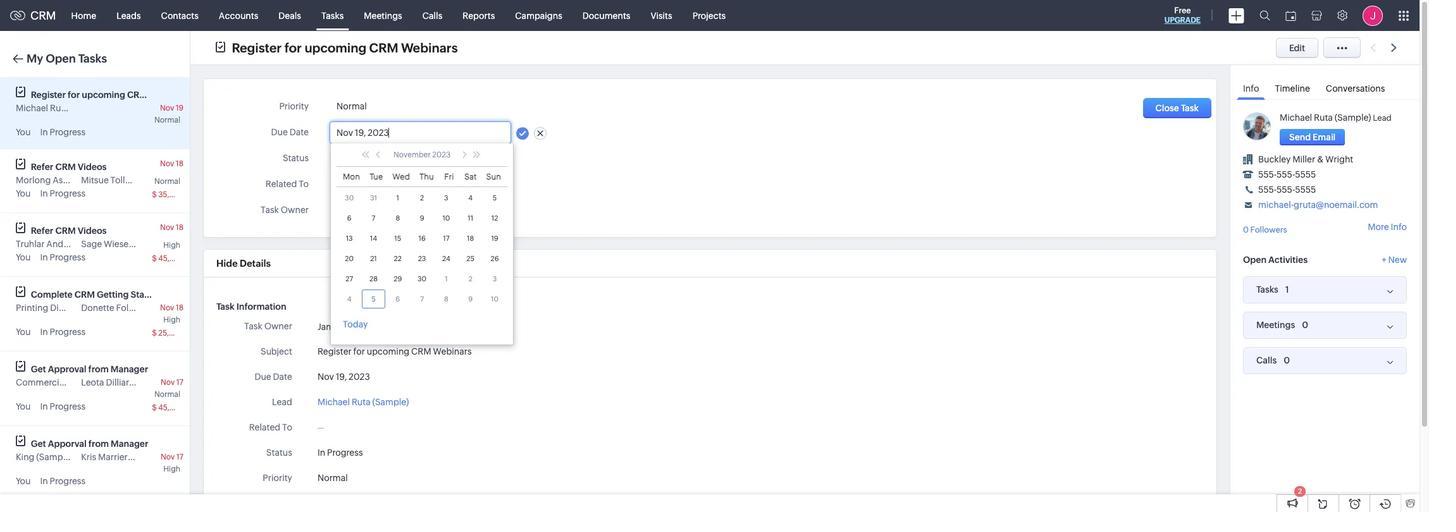 Task type: locate. For each thing, give the bounding box(es) containing it.
0 vertical spatial 7
[[372, 214, 375, 222]]

2 horizontal spatial ruta
[[1314, 113, 1333, 123]]

5555 up michael-gruta@noemail.com link
[[1295, 185, 1316, 195]]

commercial
[[16, 378, 66, 388]]

nov 18 up the $ 35,000.00 on the top left
[[160, 159, 183, 168]]

$ for dilliard
[[152, 404, 157, 413]]

complete
[[31, 290, 73, 300]]

2023 up fri on the top left of page
[[432, 151, 451, 159]]

progress down michael ruta (sample)
[[327, 448, 363, 458]]

1 vertical spatial 5555
[[1295, 185, 1316, 195]]

(sample) for mitsue tollner (sample)
[[140, 175, 177, 185]]

truhlar left and
[[16, 239, 45, 249]]

2023 right '19,'
[[349, 372, 370, 382]]

1 vertical spatial register
[[31, 90, 66, 100]]

november
[[394, 151, 431, 159]]

profile image
[[1363, 5, 1383, 26]]

0 vertical spatial webinars
[[401, 40, 458, 55]]

accounts
[[219, 10, 258, 21]]

17 inside the get approval from manager nov 17
[[176, 378, 183, 387]]

1 vertical spatial meetings
[[1257, 320, 1295, 330]]

10 down 26
[[491, 295, 499, 303]]

10
[[443, 214, 450, 222], [491, 295, 499, 303]]

4 you from the top
[[16, 327, 31, 337]]

ruta for michael ruta (sample) normal
[[50, 103, 69, 113]]

get approval from manager nov 17
[[31, 364, 183, 387]]

3 high from the top
[[163, 465, 180, 474]]

tasks
[[321, 10, 344, 21], [78, 52, 107, 65], [1257, 285, 1279, 295]]

0 vertical spatial 30
[[345, 194, 354, 202]]

28
[[370, 275, 378, 283]]

task left information
[[216, 302, 234, 312]]

get
[[31, 364, 46, 375], [31, 439, 46, 449]]

michael down '19,'
[[318, 397, 350, 407]]

high up $ 25,000.00
[[163, 316, 180, 325]]

calls inside 'link'
[[423, 10, 442, 21]]

31
[[370, 194, 377, 202]]

manager inside the get approval from manager nov 17
[[111, 364, 148, 375]]

refer crm videos for associates
[[31, 162, 107, 172]]

0 vertical spatial info
[[1243, 84, 1259, 94]]

0 vertical spatial $ 45,000.00
[[152, 254, 197, 263]]

10 left '11'
[[443, 214, 450, 222]]

1 horizontal spatial lead
[[1373, 113, 1392, 123]]

1 vertical spatial 19
[[491, 235, 498, 242]]

upcoming down today link
[[367, 347, 410, 357]]

1 high from the top
[[163, 241, 180, 250]]

1 vertical spatial related to
[[249, 423, 292, 433]]

today link
[[343, 319, 368, 330]]

next record image
[[1391, 44, 1400, 52]]

1 45,000.00 from the top
[[158, 254, 197, 263]]

0 horizontal spatial info
[[1243, 84, 1259, 94]]

4 down 27 on the bottom left of the page
[[347, 295, 352, 303]]

crm
[[30, 9, 56, 22], [369, 40, 398, 55], [127, 90, 147, 100], [55, 162, 76, 172], [55, 226, 76, 236], [75, 290, 95, 300], [411, 347, 431, 357]]

1 down 'activities'
[[1286, 284, 1289, 295]]

3 down fri on the top left of page
[[444, 194, 448, 202]]

subject
[[261, 347, 292, 357]]

for up michael ruta (sample) normal
[[68, 90, 80, 100]]

(sample)
[[71, 103, 107, 113], [1335, 113, 1371, 123], [140, 175, 177, 185], [134, 239, 170, 249], [141, 303, 178, 313], [136, 378, 173, 388], [372, 397, 409, 407], [36, 452, 73, 463], [129, 452, 166, 463]]

0 vertical spatial from
[[88, 364, 109, 375]]

1 vertical spatial 4
[[347, 295, 352, 303]]

1 horizontal spatial 5
[[493, 194, 497, 202]]

reports link
[[453, 0, 505, 31]]

manager inside get apporval from manager nov 17
[[111, 439, 148, 449]]

ruta down nov 19, 2023
[[352, 397, 371, 407]]

2 from from the top
[[88, 439, 109, 449]]

2 vertical spatial high
[[163, 465, 180, 474]]

deals link
[[268, 0, 311, 31]]

james peterson down 27 on the bottom left of the page
[[318, 322, 382, 332]]

nov
[[160, 104, 174, 113], [160, 159, 174, 168], [160, 223, 174, 232], [160, 304, 174, 313], [318, 372, 334, 382], [161, 378, 175, 387], [161, 453, 175, 462]]

17 for leota dilliard (sample)
[[176, 378, 183, 387]]

more info link
[[1368, 222, 1407, 232]]

0 vertical spatial high
[[163, 241, 180, 250]]

in progress down morlong associates
[[40, 189, 85, 199]]

refer crm videos up truhlar and truhlar attys
[[31, 226, 107, 236]]

manager up kris marrier (sample)
[[111, 439, 148, 449]]

9 up 16 at the left top of the page
[[420, 214, 424, 222]]

register for upcoming crm webinars
[[232, 40, 458, 55], [318, 347, 472, 357]]

nov 18 down the $ 35,000.00 on the top left
[[160, 223, 183, 232]]

1 vertical spatial upcoming
[[82, 90, 125, 100]]

2 refer from the top
[[31, 226, 53, 236]]

0 vertical spatial 4
[[468, 194, 473, 202]]

1 vertical spatial 8
[[444, 295, 448, 303]]

lead
[[1373, 113, 1392, 123], [272, 397, 292, 407]]

9
[[420, 214, 424, 222], [468, 295, 473, 303]]

2 vertical spatial 2
[[1298, 488, 1302, 495]]

search image
[[1260, 10, 1271, 21]]

tasks down home
[[78, 52, 107, 65]]

close
[[1156, 103, 1179, 113]]

8 up 15
[[396, 214, 400, 222]]

2 you from the top
[[16, 189, 31, 199]]

4 up '11'
[[468, 194, 473, 202]]

15
[[394, 235, 401, 242]]

1 horizontal spatial 10
[[491, 295, 499, 303]]

register for upcoming crm webinars down tasks link
[[232, 40, 458, 55]]

upcoming up michael ruta (sample) normal
[[82, 90, 125, 100]]

1 horizontal spatial info
[[1391, 222, 1407, 232]]

high for donette foller (sample)
[[163, 316, 180, 325]]

7 down 23
[[420, 295, 424, 303]]

1 vertical spatial refer crm videos
[[31, 226, 107, 236]]

1 vertical spatial to
[[282, 423, 292, 433]]

$
[[152, 190, 157, 199], [152, 254, 157, 263], [152, 329, 157, 338], [152, 404, 157, 413]]

14
[[370, 235, 377, 242]]

17 down 25,000.00
[[176, 378, 183, 387]]

1 horizontal spatial michael
[[318, 397, 350, 407]]

upcoming down tasks link
[[305, 40, 367, 55]]

progress down dimensions
[[50, 327, 85, 337]]

555-
[[1259, 170, 1277, 180], [1277, 170, 1295, 180], [1259, 185, 1277, 195], [1277, 185, 1295, 195]]

45,000.00 for leota dilliard (sample)
[[158, 404, 197, 413]]

2 nov 18 from the top
[[160, 223, 183, 232]]

6 you from the top
[[16, 476, 31, 487]]

(sample) for michael ruta (sample) lead
[[1335, 113, 1371, 123]]

sage
[[81, 239, 102, 249]]

high up steps
[[163, 241, 180, 250]]

from inside the get approval from manager nov 17
[[88, 364, 109, 375]]

for inside register for upcoming crm webinars nov 19
[[68, 90, 80, 100]]

1 vertical spatial high
[[163, 316, 180, 325]]

24
[[442, 255, 450, 262]]

2 videos from the top
[[78, 226, 107, 236]]

michael ruta (sample) link down nov 19, 2023
[[318, 396, 409, 409]]

videos
[[78, 162, 107, 172], [78, 226, 107, 236]]

you for commercial press
[[16, 402, 31, 412]]

attys
[[96, 239, 117, 249]]

2 vertical spatial 1
[[1286, 284, 1289, 295]]

5 down 28
[[372, 295, 376, 303]]

michael ruta (sample) lead
[[1280, 113, 1392, 123]]

high down kris marrier (sample)
[[163, 465, 180, 474]]

555-555-5555 down buckley
[[1259, 170, 1316, 180]]

17
[[443, 235, 450, 242], [176, 378, 183, 387], [176, 453, 183, 462]]

1 horizontal spatial 2023
[[432, 151, 451, 159]]

nov 18 for sage wieser (sample)
[[160, 223, 183, 232]]

8 down 24
[[444, 295, 448, 303]]

task owner down information
[[244, 321, 292, 332]]

1 vertical spatial 3
[[493, 275, 497, 283]]

0 horizontal spatial michael ruta (sample) link
[[318, 396, 409, 409]]

nov inside register for upcoming crm webinars nov 19
[[160, 104, 174, 113]]

1 horizontal spatial 4
[[468, 194, 473, 202]]

17 inside get apporval from manager nov 17
[[176, 453, 183, 462]]

$ 45,000.00 up steps
[[152, 254, 197, 263]]

register down the accounts
[[232, 40, 282, 55]]

3
[[444, 194, 448, 202], [493, 275, 497, 283]]

task up details
[[261, 205, 279, 215]]

1 refer crm videos from the top
[[31, 162, 107, 172]]

2 vertical spatial 0
[[1284, 355, 1290, 365]]

8
[[396, 214, 400, 222], [444, 295, 448, 303]]

michael inside michael ruta (sample) normal
[[16, 103, 48, 113]]

crm inside register for upcoming crm webinars nov 19
[[127, 90, 147, 100]]

3 you from the top
[[16, 252, 31, 263]]

in progress down 'commercial press'
[[40, 402, 85, 412]]

1 nov 18 from the top
[[160, 159, 183, 168]]

1 videos from the top
[[78, 162, 107, 172]]

0 vertical spatial get
[[31, 364, 46, 375]]

manager up leota dilliard (sample)
[[111, 364, 148, 375]]

james peterson down 31
[[337, 206, 401, 216]]

tasks down "open activities"
[[1257, 285, 1279, 295]]

7
[[372, 214, 375, 222], [420, 295, 424, 303]]

documents link
[[573, 0, 641, 31]]

meetings
[[364, 10, 402, 21], [1257, 320, 1295, 330]]

0 horizontal spatial register
[[31, 90, 66, 100]]

1 vertical spatial calls
[[1257, 356, 1277, 366]]

james up 13
[[337, 206, 362, 216]]

tasks right deals link
[[321, 10, 344, 21]]

conversations
[[1326, 84, 1385, 94]]

michael down timeline at right top
[[1280, 113, 1312, 123]]

0 vertical spatial calls
[[423, 10, 442, 21]]

(sample) inside michael ruta (sample) normal
[[71, 103, 107, 113]]

1 truhlar from the left
[[16, 239, 45, 249]]

videos for mitsue
[[78, 162, 107, 172]]

in
[[40, 127, 48, 137], [337, 153, 344, 163], [40, 189, 48, 199], [40, 252, 48, 263], [40, 327, 48, 337], [40, 402, 48, 412], [318, 448, 325, 458], [40, 476, 48, 487]]

1 horizontal spatial 6
[[396, 295, 400, 303]]

0 horizontal spatial open
[[46, 52, 76, 65]]

6 up 13
[[347, 214, 352, 222]]

documents
[[583, 10, 630, 21]]

1 vertical spatial manager
[[111, 439, 148, 449]]

tasks link
[[311, 0, 354, 31]]

7 up 14 at the left top of the page
[[372, 214, 375, 222]]

task right close
[[1181, 103, 1199, 113]]

leota
[[81, 378, 104, 388]]

29
[[394, 275, 402, 283]]

due date
[[271, 127, 309, 137], [255, 372, 292, 382]]

1 vertical spatial 6
[[396, 295, 400, 303]]

2 horizontal spatial register
[[318, 347, 352, 357]]

1 vertical spatial 555-555-5555
[[1259, 185, 1316, 195]]

9 down '25'
[[468, 295, 473, 303]]

0 horizontal spatial 7
[[372, 214, 375, 222]]

1 get from the top
[[31, 364, 46, 375]]

1 down 24
[[445, 275, 448, 283]]

$ left 35,000.00
[[152, 190, 157, 199]]

refer for truhlar
[[31, 226, 53, 236]]

in progress down printing dimensions
[[40, 327, 85, 337]]

2 $ 45,000.00 from the top
[[152, 404, 197, 413]]

18 down steps
[[176, 304, 183, 313]]

nov inside get apporval from manager nov 17
[[161, 453, 175, 462]]

ruta down 'my open tasks'
[[50, 103, 69, 113]]

2 $ from the top
[[152, 254, 157, 263]]

in progress up mon
[[337, 153, 382, 163]]

get inside the get approval from manager nov 17
[[31, 364, 46, 375]]

register
[[232, 40, 282, 55], [31, 90, 66, 100], [318, 347, 352, 357]]

you down morlong
[[16, 189, 31, 199]]

$ 45,000.00
[[152, 254, 197, 263], [152, 404, 197, 413]]

2 5555 from the top
[[1295, 185, 1316, 195]]

owner
[[281, 205, 309, 215], [264, 321, 292, 332]]

1 $ from the top
[[152, 190, 157, 199]]

0 vertical spatial register for upcoming crm webinars
[[232, 40, 458, 55]]

0 for calls
[[1284, 355, 1290, 365]]

tue
[[370, 172, 383, 181]]

1 vertical spatial 2
[[469, 275, 473, 283]]

0 vertical spatial james
[[337, 206, 362, 216]]

2 high from the top
[[163, 316, 180, 325]]

5555 down buckley miller & wright on the right
[[1295, 170, 1316, 180]]

555-555-5555 up michael-
[[1259, 185, 1316, 195]]

ruta up &
[[1314, 113, 1333, 123]]

2 refer crm videos from the top
[[31, 226, 107, 236]]

0 horizontal spatial michael
[[16, 103, 48, 113]]

progress up tue
[[346, 153, 382, 163]]

45,000.00 down leota dilliard (sample)
[[158, 404, 197, 413]]

6 down 29
[[396, 295, 400, 303]]

0 horizontal spatial ruta
[[50, 103, 69, 113]]

0 horizontal spatial 5
[[372, 295, 376, 303]]

0 horizontal spatial meetings
[[364, 10, 402, 21]]

for
[[284, 40, 302, 55], [68, 90, 80, 100], [353, 347, 365, 357]]

peterson down 31
[[364, 206, 401, 216]]

lead inside michael ruta (sample) lead
[[1373, 113, 1392, 123]]

task owner up details
[[261, 205, 309, 215]]

create menu image
[[1229, 8, 1245, 23]]

0 vertical spatial michael ruta (sample) link
[[1280, 113, 1371, 123]]

1 horizontal spatial open
[[1243, 255, 1267, 265]]

2 45,000.00 from the top
[[158, 404, 197, 413]]

1 vertical spatial tasks
[[78, 52, 107, 65]]

get up commercial
[[31, 364, 46, 375]]

progress down the associates
[[50, 189, 85, 199]]

you for king (sample)
[[16, 476, 31, 487]]

0 vertical spatial task owner
[[261, 205, 309, 215]]

0 horizontal spatial 30
[[345, 194, 354, 202]]

1 vertical spatial 10
[[491, 295, 499, 303]]

in progress down michael ruta (sample)
[[318, 448, 363, 458]]

16
[[419, 235, 426, 242]]

0 vertical spatial open
[[46, 52, 76, 65]]

0 vertical spatial nov 18
[[160, 159, 183, 168]]

1 vertical spatial webinars
[[149, 90, 189, 100]]

edit button
[[1276, 38, 1319, 58]]

james
[[337, 206, 362, 216], [318, 322, 343, 332]]

get inside get apporval from manager nov 17
[[31, 439, 46, 449]]

1 refer from the top
[[31, 162, 53, 172]]

nov 19, 2023
[[318, 372, 370, 382]]

contacts link
[[151, 0, 209, 31]]

1 vertical spatial from
[[88, 439, 109, 449]]

open down the '0 followers'
[[1243, 255, 1267, 265]]

$ 45,000.00 down leota dilliard (sample)
[[152, 404, 197, 413]]

1 vertical spatial 1
[[445, 275, 448, 283]]

0 vertical spatial due
[[271, 127, 288, 137]]

2 vertical spatial register
[[318, 347, 352, 357]]

leota dilliard (sample)
[[81, 378, 173, 388]]

videos up sage
[[78, 226, 107, 236]]

None button
[[1280, 129, 1345, 146]]

555-555-5555
[[1259, 170, 1316, 180], [1259, 185, 1316, 195]]

45,000.00 up steps
[[158, 254, 197, 263]]

wieser
[[104, 239, 132, 249]]

from inside get apporval from manager nov 17
[[88, 439, 109, 449]]

0 horizontal spatial 10
[[443, 214, 450, 222]]

1 down the wed
[[396, 194, 399, 202]]

2 555-555-5555 from the top
[[1259, 185, 1316, 195]]

close task
[[1156, 103, 1199, 113]]

0 vertical spatial lead
[[1373, 113, 1392, 123]]

visits link
[[641, 0, 683, 31]]

3 down 26
[[493, 275, 497, 283]]

ruta inside michael ruta (sample) normal
[[50, 103, 69, 113]]

2 horizontal spatial 0
[[1302, 320, 1309, 330]]

get up king (sample)
[[31, 439, 46, 449]]

truhlar right and
[[65, 239, 94, 249]]

manager
[[111, 364, 148, 375], [111, 439, 148, 449]]

mmm d, yyyy text field
[[330, 122, 511, 144]]

calls
[[423, 10, 442, 21], [1257, 356, 1277, 366]]

2 horizontal spatial michael
[[1280, 113, 1312, 123]]

4 $ from the top
[[152, 404, 157, 413]]

progress down the press
[[50, 402, 85, 412]]

refer up morlong
[[31, 162, 53, 172]]

michael down "my"
[[16, 103, 48, 113]]

tollner
[[110, 175, 139, 185]]

peterson down 28
[[345, 322, 382, 332]]

register up '19,'
[[318, 347, 352, 357]]

for down deals link
[[284, 40, 302, 55]]

dimensions
[[50, 303, 98, 313]]

(sample) for donette foller (sample)
[[141, 303, 178, 313]]

you down commercial
[[16, 402, 31, 412]]

from up leota
[[88, 364, 109, 375]]

meetings inside meetings 'link'
[[364, 10, 402, 21]]

michael for michael ruta (sample) lead
[[1280, 113, 1312, 123]]

0 vertical spatial 1
[[396, 194, 399, 202]]

my open tasks
[[27, 52, 107, 65]]

register for upcoming crm webinars down today link
[[318, 347, 472, 357]]

you up morlong
[[16, 127, 31, 137]]

projects link
[[683, 0, 736, 31]]

30 down 23
[[418, 275, 427, 283]]

james peterson
[[337, 206, 401, 216], [318, 322, 382, 332]]

1 from from the top
[[88, 364, 109, 375]]

0 vertical spatial manager
[[111, 364, 148, 375]]

17 up 24
[[443, 235, 450, 242]]

0 horizontal spatial 6
[[347, 214, 352, 222]]

1 vertical spatial 0
[[1302, 320, 1309, 330]]

0 vertical spatial meetings
[[364, 10, 402, 21]]

$ down "sage wieser (sample)"
[[152, 254, 157, 263]]

mon
[[343, 172, 360, 181]]

you for truhlar and truhlar attys
[[16, 252, 31, 263]]

(sample) for michael ruta (sample) normal
[[71, 103, 107, 113]]

0 horizontal spatial truhlar
[[16, 239, 45, 249]]

1 horizontal spatial meetings
[[1257, 320, 1295, 330]]

dilliard
[[106, 378, 135, 388]]

5555
[[1295, 170, 1316, 180], [1295, 185, 1316, 195]]

progress down truhlar and truhlar attys
[[50, 252, 85, 263]]

0 vertical spatial 45,000.00
[[158, 254, 197, 263]]

hide
[[216, 258, 238, 269]]

fri
[[444, 172, 454, 181]]

webinars inside register for upcoming crm webinars nov 19
[[149, 90, 189, 100]]

my
[[27, 52, 43, 65]]

4
[[468, 194, 473, 202], [347, 295, 352, 303]]

3 $ from the top
[[152, 329, 157, 338]]

0 vertical spatial 9
[[420, 214, 424, 222]]

1 horizontal spatial 9
[[468, 295, 473, 303]]

1 vertical spatial 2023
[[349, 372, 370, 382]]

5 you from the top
[[16, 402, 31, 412]]

donette
[[81, 303, 114, 313]]

30 down mon
[[345, 194, 354, 202]]

2 get from the top
[[31, 439, 46, 449]]

18 up 35,000.00
[[176, 159, 183, 168]]

visits
[[651, 10, 672, 21]]

high for kris marrier (sample)
[[163, 465, 180, 474]]

1 $ 45,000.00 from the top
[[152, 254, 197, 263]]

you down truhlar and truhlar attys
[[16, 252, 31, 263]]

for down today link
[[353, 347, 365, 357]]

normal inside michael ruta (sample) normal
[[154, 116, 180, 125]]

0 vertical spatial 3
[[444, 194, 448, 202]]



Task type: describe. For each thing, give the bounding box(es) containing it.
getting
[[97, 290, 129, 300]]

0 vertical spatial due date
[[271, 127, 309, 137]]

kris marrier (sample)
[[81, 452, 166, 463]]

2 vertical spatial for
[[353, 347, 365, 357]]

27
[[346, 275, 353, 283]]

$ 45,000.00 for sage wieser (sample)
[[152, 254, 197, 263]]

followers
[[1251, 225, 1287, 235]]

you for morlong associates
[[16, 189, 31, 199]]

20
[[345, 255, 354, 262]]

1 you from the top
[[16, 127, 31, 137]]

manager for dilliard
[[111, 364, 148, 375]]

truhlar and truhlar attys
[[16, 239, 117, 249]]

printing dimensions
[[16, 303, 98, 313]]

$ 35,000.00
[[152, 190, 197, 199]]

1 vertical spatial task owner
[[244, 321, 292, 332]]

21
[[370, 255, 377, 262]]

crm link
[[10, 9, 56, 22]]

0 vertical spatial related to
[[266, 179, 309, 189]]

task down task information
[[244, 321, 262, 332]]

0 followers
[[1243, 225, 1287, 235]]

miller
[[1293, 154, 1316, 165]]

(sample) for leota dilliard (sample)
[[136, 378, 173, 388]]

info inside info "link"
[[1243, 84, 1259, 94]]

progress down kris
[[50, 476, 85, 487]]

25
[[467, 255, 475, 262]]

morlong associates
[[16, 175, 97, 185]]

crm inside 'complete crm getting started steps nov 18'
[[75, 290, 95, 300]]

task information
[[216, 302, 286, 312]]

1 horizontal spatial michael ruta (sample) link
[[1280, 113, 1371, 123]]

1 vertical spatial 5
[[372, 295, 376, 303]]

1 5555 from the top
[[1295, 170, 1316, 180]]

conversations link
[[1320, 75, 1392, 99]]

videos for sage
[[78, 226, 107, 236]]

sat
[[464, 172, 477, 181]]

progress down michael ruta (sample) normal
[[50, 127, 85, 137]]

1 horizontal spatial 3
[[493, 275, 497, 283]]

0 horizontal spatial tasks
[[78, 52, 107, 65]]

1 horizontal spatial for
[[284, 40, 302, 55]]

19 inside register for upcoming crm webinars nov 19
[[176, 104, 183, 113]]

1 horizontal spatial 2
[[469, 275, 473, 283]]

high for sage wieser (sample)
[[163, 241, 180, 250]]

22
[[394, 255, 402, 262]]

nov inside the get approval from manager nov 17
[[161, 378, 175, 387]]

search element
[[1252, 0, 1278, 31]]

0 vertical spatial 6
[[347, 214, 352, 222]]

michael for michael ruta (sample)
[[318, 397, 350, 407]]

more info
[[1368, 222, 1407, 232]]

king
[[16, 452, 34, 463]]

35,000.00
[[158, 190, 197, 199]]

information
[[236, 302, 286, 312]]

register inside register for upcoming crm webinars nov 19
[[31, 90, 66, 100]]

1 horizontal spatial tasks
[[321, 10, 344, 21]]

get for get approval from manager
[[31, 364, 46, 375]]

ruta for michael ruta (sample)
[[352, 397, 371, 407]]

0 vertical spatial to
[[299, 179, 309, 189]]

commercial press
[[16, 378, 90, 388]]

0 vertical spatial owner
[[281, 205, 309, 215]]

19,
[[336, 372, 347, 382]]

mitsue
[[81, 175, 109, 185]]

michael ruta (sample)
[[318, 397, 409, 407]]

nov 18 for mitsue tollner (sample)
[[160, 159, 183, 168]]

12
[[491, 214, 498, 222]]

marrier
[[98, 452, 128, 463]]

from for kris
[[88, 439, 109, 449]]

0 vertical spatial 5
[[493, 194, 497, 202]]

0 horizontal spatial 0
[[1243, 225, 1249, 235]]

17 for kris marrier (sample)
[[176, 453, 183, 462]]

1 vertical spatial owner
[[264, 321, 292, 332]]

0 horizontal spatial to
[[282, 423, 292, 433]]

1 horizontal spatial 8
[[444, 295, 448, 303]]

0 vertical spatial 2023
[[432, 151, 451, 159]]

sage wieser (sample)
[[81, 239, 170, 249]]

contacts
[[161, 10, 199, 21]]

0 vertical spatial peterson
[[364, 206, 401, 216]]

michael-gruta@noemail.com
[[1259, 200, 1378, 210]]

11
[[468, 214, 473, 222]]

0 horizontal spatial 4
[[347, 295, 352, 303]]

2 horizontal spatial 2
[[1298, 488, 1302, 495]]

1 vertical spatial status
[[266, 448, 292, 458]]

2 horizontal spatial 1
[[1286, 284, 1289, 295]]

ruta for michael ruta (sample) lead
[[1314, 113, 1333, 123]]

0 horizontal spatial 2023
[[349, 372, 370, 382]]

create menu element
[[1221, 0, 1252, 31]]

apporval
[[48, 439, 87, 449]]

profile element
[[1355, 0, 1391, 31]]

18 down 35,000.00
[[176, 223, 183, 232]]

started
[[131, 290, 162, 300]]

michael-gruta@noemail.com link
[[1259, 200, 1378, 210]]

0 for meetings
[[1302, 320, 1309, 330]]

0 vertical spatial priority
[[279, 101, 309, 111]]

$ 45,000.00 for leota dilliard (sample)
[[152, 404, 197, 413]]

free
[[1175, 6, 1191, 15]]

printing
[[16, 303, 48, 313]]

1 vertical spatial lead
[[272, 397, 292, 407]]

open activities
[[1243, 255, 1308, 265]]

0 horizontal spatial 3
[[444, 194, 448, 202]]

1 vertical spatial peterson
[[345, 322, 382, 332]]

associates
[[53, 175, 97, 185]]

reports
[[463, 10, 495, 21]]

leads link
[[106, 0, 151, 31]]

upcoming inside register for upcoming crm webinars nov 19
[[82, 90, 125, 100]]

campaigns link
[[505, 0, 573, 31]]

steps
[[164, 290, 187, 300]]

(sample) for michael ruta (sample)
[[372, 397, 409, 407]]

1 vertical spatial info
[[1391, 222, 1407, 232]]

2 vertical spatial webinars
[[433, 347, 472, 357]]

register for upcoming crm webinars nov 19
[[31, 90, 189, 113]]

18 down '11'
[[467, 235, 474, 242]]

26
[[491, 255, 499, 262]]

1 vertical spatial open
[[1243, 255, 1267, 265]]

1 555-555-5555 from the top
[[1259, 170, 1316, 180]]

1 horizontal spatial 1
[[445, 275, 448, 283]]

get for get apporval from manager
[[31, 439, 46, 449]]

wed
[[392, 172, 410, 181]]

calendar image
[[1286, 10, 1296, 21]]

deals
[[279, 10, 301, 21]]

refer for morlong
[[31, 162, 53, 172]]

upgrade
[[1165, 16, 1201, 25]]

gruta@noemail.com
[[1294, 200, 1378, 210]]

2 truhlar from the left
[[65, 239, 94, 249]]

1 vertical spatial james
[[318, 322, 343, 332]]

0 vertical spatial 17
[[443, 235, 450, 242]]

in progress down truhlar and truhlar attys
[[40, 252, 85, 263]]

complete crm getting started steps nov 18
[[31, 290, 187, 313]]

0 horizontal spatial 2
[[420, 194, 424, 202]]

thu
[[419, 172, 434, 181]]

$ for tollner
[[152, 190, 157, 199]]

1 vertical spatial priority
[[263, 473, 292, 483]]

0 horizontal spatial 1
[[396, 194, 399, 202]]

and
[[46, 239, 63, 249]]

18 inside 'complete crm getting started steps nov 18'
[[176, 304, 183, 313]]

1 vertical spatial date
[[273, 372, 292, 382]]

0 vertical spatial upcoming
[[305, 40, 367, 55]]

2 horizontal spatial tasks
[[1257, 285, 1279, 295]]

1 vertical spatial related
[[249, 423, 280, 433]]

0 vertical spatial status
[[283, 153, 309, 163]]

manager for marrier
[[111, 439, 148, 449]]

leads
[[117, 10, 141, 21]]

0 vertical spatial 10
[[443, 214, 450, 222]]

+ new
[[1382, 255, 1407, 265]]

michael ruta (sample) normal
[[16, 103, 180, 125]]

home
[[71, 10, 96, 21]]

new
[[1389, 255, 1407, 265]]

2 vertical spatial upcoming
[[367, 347, 410, 357]]

1 horizontal spatial 7
[[420, 295, 424, 303]]

accounts link
[[209, 0, 268, 31]]

0 vertical spatial 8
[[396, 214, 400, 222]]

0 vertical spatial related
[[266, 179, 297, 189]]

+
[[1382, 255, 1387, 265]]

press
[[68, 378, 90, 388]]

1 horizontal spatial 30
[[418, 275, 427, 283]]

0 vertical spatial date
[[290, 127, 309, 137]]

1 vertical spatial 9
[[468, 295, 473, 303]]

you for printing dimensions
[[16, 327, 31, 337]]

close task link
[[1143, 98, 1212, 118]]

refer crm videos for and
[[31, 226, 107, 236]]

45,000.00 for sage wieser (sample)
[[158, 254, 197, 263]]

1 horizontal spatial calls
[[1257, 356, 1277, 366]]

nov inside 'complete crm getting started steps nov 18'
[[160, 304, 174, 313]]

timeline
[[1275, 84, 1310, 94]]

(sample) for kris marrier (sample)
[[129, 452, 166, 463]]

$ for wieser
[[152, 254, 157, 263]]

previous record image
[[1371, 44, 1376, 52]]

in progress down michael ruta (sample) normal
[[40, 127, 85, 137]]

$ 25,000.00
[[152, 329, 196, 338]]

0 vertical spatial james peterson
[[337, 206, 401, 216]]

approval
[[48, 364, 86, 375]]

activities
[[1269, 255, 1308, 265]]

get apporval from manager nov 17
[[31, 439, 183, 462]]

1 vertical spatial james peterson
[[318, 322, 382, 332]]

0 vertical spatial register
[[232, 40, 282, 55]]

details
[[240, 258, 271, 269]]

edit
[[1289, 43, 1305, 53]]

1 vertical spatial register for upcoming crm webinars
[[318, 347, 472, 357]]

(sample) for sage wieser (sample)
[[134, 239, 170, 249]]

1 horizontal spatial 19
[[491, 235, 498, 242]]

0 horizontal spatial 9
[[420, 214, 424, 222]]

23
[[418, 255, 426, 262]]

from for leota
[[88, 364, 109, 375]]

$ for foller
[[152, 329, 157, 338]]

donette foller (sample)
[[81, 303, 178, 313]]

foller
[[116, 303, 139, 313]]

calls link
[[412, 0, 453, 31]]

buckley
[[1259, 154, 1291, 165]]

michael for michael ruta (sample) normal
[[16, 103, 48, 113]]

1 vertical spatial due date
[[255, 372, 292, 382]]

13
[[346, 235, 353, 242]]

1 vertical spatial due
[[255, 372, 271, 382]]

in progress down king (sample)
[[40, 476, 85, 487]]



Task type: vqa. For each thing, say whether or not it's contained in the screenshot.


